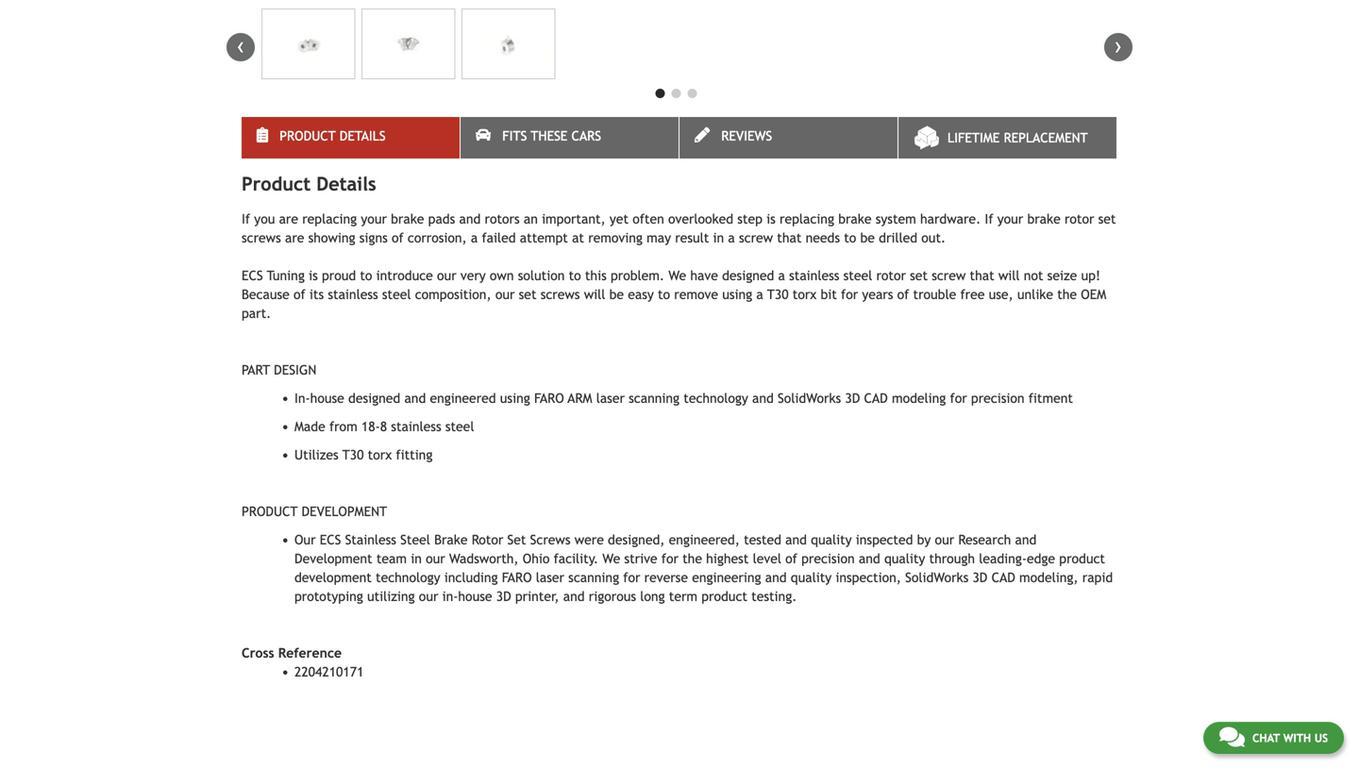 Task type: vqa. For each thing, say whether or not it's contained in the screenshot.
the right If
yes



Task type: describe. For each thing, give the bounding box(es) containing it.
ecs tuning is proud to introduce our very own solution to this problem. we have designed a stainless steel rotor set screw that will not seize up! because of its stainless steel composition, our set screws will be easy to remove using a t30 torx bit for years of trouble free use, unlike the oem part.
[[242, 268, 1107, 321]]

brake
[[434, 533, 468, 548]]

level
[[753, 551, 782, 567]]

are
[[279, 211, 298, 227]]

set for steel
[[910, 268, 928, 283]]

we inside our ecs stainless steel brake rotor set screws were designed, engineered, tested and quality inspected by our research and development team in our wadsworth, ohio facility. we strive for the highest level of precision and quality through leading-edge product development technology including faro laser scanning for reverse engineering and quality inspection, solidworks 3d cad modeling, rapid prototyping utilizing our in-house 3d printer, and rigorous long term product testing.
[[603, 551, 621, 567]]

signs
[[360, 230, 388, 245]]

0 vertical spatial quality
[[811, 533, 852, 548]]

1 replacing from the left
[[302, 211, 357, 227]]

2204210171
[[295, 665, 364, 680]]

in inside our ecs stainless steel brake rotor set screws were designed, engineered, tested and quality inspected by our research and development team in our wadsworth, ohio facility. we strive for the highest level of precision and quality through leading-edge product development technology including faro laser scanning for reverse engineering and quality inspection, solidworks 3d cad modeling, rapid prototyping utilizing our in-house 3d printer, and rigorous long term product testing.
[[411, 551, 422, 567]]

the inside ecs tuning is proud to introduce our very own solution to this problem. we have designed a stainless steel rotor set screw that will not seize up! because of its stainless steel composition, our set screws will be easy to remove using a t30 torx bit for years of trouble free use, unlike the oem part.
[[1058, 287, 1078, 302]]

our up 'through'
[[935, 533, 955, 548]]

of inside if you are replacing your brake pads and rotors an important, yet often overlooked step is replacing brake system hardware. if your brake rotor set screws are showing signs of corrosion, a failed attempt at removing may result in a screw that needs to be drilled out.
[[392, 230, 404, 245]]

1 horizontal spatial stainless
[[391, 419, 442, 434]]

product development
[[242, 504, 387, 519]]

drilled
[[879, 230, 918, 245]]

steel
[[401, 533, 430, 548]]

highest
[[707, 551, 749, 567]]

1 horizontal spatial steel
[[446, 419, 474, 434]]

1 es#4416104 - 017777la01 - stainless steel brake rotor set screws - pair  - holds brake rotor to hub when wheel is removed (m8x11). made from 18-8 stainless material to provide added protection against oxidation and corrosion. - ecs - mercedes benz image from the left
[[262, 8, 355, 79]]

precision inside our ecs stainless steel brake rotor set screws were designed, engineered, tested and quality inspected by our research and development team in our wadsworth, ohio facility. we strive for the highest level of precision and quality through leading-edge product development technology including faro laser scanning for reverse engineering and quality inspection, solidworks 3d cad modeling, rapid prototyping utilizing our in-house 3d printer, and rigorous long term product testing.
[[802, 551, 855, 567]]

development
[[302, 504, 387, 519]]

oem
[[1082, 287, 1107, 302]]

for right modeling
[[951, 391, 968, 406]]

chat
[[1253, 732, 1281, 745]]

to right 'easy'
[[658, 287, 671, 302]]

1 vertical spatial product
[[702, 589, 748, 604]]

composition,
[[415, 287, 492, 302]]

rotor for steel
[[877, 268, 907, 283]]

not
[[1024, 268, 1044, 283]]

a right remove
[[757, 287, 764, 302]]

0 vertical spatial details
[[340, 128, 386, 144]]

1 vertical spatial designed
[[348, 391, 401, 406]]

including
[[445, 570, 498, 585]]

part design
[[242, 363, 317, 378]]

made from 18-8 stainless steel
[[295, 419, 478, 434]]

1 vertical spatial t30
[[343, 448, 364, 463]]

0 horizontal spatial steel
[[382, 287, 411, 302]]

at
[[572, 230, 585, 245]]

these
[[531, 128, 568, 144]]

our
[[295, 533, 316, 548]]

0 vertical spatial precision
[[972, 391, 1025, 406]]

wadsworth,
[[449, 551, 519, 567]]

0 horizontal spatial using
[[500, 391, 531, 406]]

pads
[[428, 211, 455, 227]]

its
[[310, 287, 324, 302]]

cross reference 2204210171
[[242, 646, 364, 680]]

1 vertical spatial will
[[584, 287, 606, 302]]

unlike
[[1018, 287, 1054, 302]]

2 your from the left
[[998, 211, 1024, 227]]

in-
[[443, 589, 458, 604]]

this
[[585, 268, 607, 283]]

2 vertical spatial quality
[[791, 570, 832, 585]]

overlooked step
[[669, 211, 763, 227]]

1 vertical spatial quality
[[885, 551, 926, 567]]

and inside if you are replacing your brake pads and rotors an important, yet often overlooked step is replacing brake system hardware. if your brake rotor set screws are showing signs of corrosion, a failed attempt at removing may result in a screw that needs to be drilled out.
[[459, 211, 481, 227]]

very
[[461, 268, 486, 283]]

0 vertical spatial product details
[[280, 128, 386, 144]]

screws were
[[530, 533, 604, 548]]

designed,
[[608, 533, 665, 548]]

easy
[[628, 287, 654, 302]]

solution
[[518, 268, 565, 283]]

us
[[1315, 732, 1329, 745]]

chat with us
[[1253, 732, 1329, 745]]

reviews link
[[680, 117, 898, 159]]

0 horizontal spatial cad
[[865, 391, 888, 406]]

0 horizontal spatial solidworks
[[778, 391, 842, 406]]

with
[[1284, 732, 1312, 745]]

2 replacing from the left
[[780, 211, 835, 227]]

2 vertical spatial set
[[519, 287, 537, 302]]

1 horizontal spatial product
[[1060, 551, 1106, 567]]

solidworks inside our ecs stainless steel brake rotor set screws were designed, engineered, tested and quality inspected by our research and development team in our wadsworth, ohio facility. we strive for the highest level of precision and quality through leading-edge product development technology including faro laser scanning for reverse engineering and quality inspection, solidworks 3d cad modeling, rapid prototyping utilizing our in-house 3d printer, and rigorous long term product testing.
[[906, 570, 969, 585]]

0 vertical spatial product
[[280, 128, 336, 144]]

be inside ecs tuning is proud to introduce our very own solution to this problem. we have designed a stainless steel rotor set screw that will not seize up! because of its stainless steel composition, our set screws will be easy to remove using a t30 torx bit for years of trouble free use, unlike the oem part.
[[610, 287, 624, 302]]

ecs inside ecs tuning is proud to introduce our very own solution to this problem. we have designed a stainless steel rotor set screw that will not seize up! because of its stainless steel composition, our set screws will be easy to remove using a t30 torx bit for years of trouble free use, unlike the oem part.
[[242, 268, 263, 283]]

rapid
[[1083, 570, 1114, 585]]

in inside if you are replacing your brake pads and rotors an important, yet often overlooked step is replacing brake system hardware. if your brake rotor set screws are showing signs of corrosion, a failed attempt at removing may result in a screw that needs to be drilled out.
[[713, 230, 724, 245]]

needs
[[806, 230, 840, 245]]

engineered,
[[669, 533, 740, 548]]

8
[[380, 419, 387, 434]]

1 horizontal spatial technology
[[684, 391, 749, 406]]

scanning inside our ecs stainless steel brake rotor set screws were designed, engineered, tested and quality inspected by our research and development team in our wadsworth, ohio facility. we strive for the highest level of precision and quality through leading-edge product development technology including faro laser scanning for reverse engineering and quality inspection, solidworks 3d cad modeling, rapid prototyping utilizing our in-house 3d printer, and rigorous long term product testing.
[[569, 570, 620, 585]]

cad inside our ecs stainless steel brake rotor set screws were designed, engineered, tested and quality inspected by our research and development team in our wadsworth, ohio facility. we strive for the highest level of precision and quality through leading-edge product development technology including faro laser scanning for reverse engineering and quality inspection, solidworks 3d cad modeling, rapid prototyping utilizing our in-house 3d printer, and rigorous long term product testing.
[[992, 570, 1016, 585]]

team
[[377, 551, 407, 567]]

for inside ecs tuning is proud to introduce our very own solution to this problem. we have designed a stainless steel rotor set screw that will not seize up! because of its stainless steel composition, our set screws will be easy to remove using a t30 torx bit for years of trouble free use, unlike the oem part.
[[841, 287, 859, 302]]

because
[[242, 287, 290, 302]]

screws inside ecs tuning is proud to introduce our very own solution to this problem. we have designed a stainless steel rotor set screw that will not seize up! because of its stainless steel composition, our set screws will be easy to remove using a t30 torx bit for years of trouble free use, unlike the oem part.
[[541, 287, 580, 302]]

house inside our ecs stainless steel brake rotor set screws were designed, engineered, tested and quality inspected by our research and development team in our wadsworth, ohio facility. we strive for the highest level of precision and quality through leading-edge product development technology including faro laser scanning for reverse engineering and quality inspection, solidworks 3d cad modeling, rapid prototyping utilizing our in-house 3d printer, and rigorous long term product testing.
[[458, 589, 493, 604]]

research
[[959, 533, 1012, 548]]

rigorous
[[589, 589, 637, 604]]

lifetime replacement
[[948, 130, 1089, 145]]

product details link
[[242, 117, 460, 159]]

out.
[[922, 230, 946, 245]]

reference
[[278, 646, 342, 661]]

fitting
[[396, 448, 433, 463]]

rotor
[[472, 533, 504, 548]]

a down overlooked step
[[728, 230, 735, 245]]

utilizing
[[367, 589, 415, 604]]

product
[[242, 504, 298, 519]]

0 vertical spatial will
[[999, 268, 1020, 283]]

up!
[[1082, 268, 1101, 283]]

the inside our ecs stainless steel brake rotor set screws were designed, engineered, tested and quality inspected by our research and development team in our wadsworth, ohio facility. we strive for the highest level of precision and quality through leading-edge product development technology including faro laser scanning for reverse engineering and quality inspection, solidworks 3d cad modeling, rapid prototyping utilizing our in-house 3d printer, and rigorous long term product testing.
[[683, 551, 703, 567]]

years
[[863, 287, 894, 302]]

often
[[633, 211, 665, 227]]

inspection,
[[836, 570, 902, 585]]

if you are replacing your brake pads and rotors an important, yet often overlooked step is replacing brake system hardware. if your brake rotor set screws are showing signs of corrosion, a failed attempt at removing may result in a screw that needs to be drilled out.
[[242, 211, 1117, 245]]

reverse
[[645, 570, 688, 585]]

0 horizontal spatial 3d
[[496, 589, 512, 604]]

part.
[[242, 306, 271, 321]]

remove
[[675, 287, 719, 302]]

chat with us link
[[1204, 722, 1345, 755]]

comments image
[[1220, 726, 1245, 749]]

to right proud
[[360, 268, 372, 283]]

introduce
[[376, 268, 433, 283]]

own
[[490, 268, 514, 283]]

have
[[691, 268, 719, 283]]

leading-
[[980, 551, 1027, 567]]

3 es#4416104 - 017777la01 - stainless steel brake rotor set screws - pair  - holds brake rotor to hub when wheel is removed (m8x11). made from 18-8 stainless material to provide added protection against oxidation and corrosion. - ecs - mercedes benz image from the left
[[462, 8, 556, 79]]

3 brake from the left
[[1028, 211, 1061, 227]]

›
[[1115, 33, 1123, 58]]

cross
[[242, 646, 274, 661]]

development
[[295, 551, 373, 567]]

printer,
[[516, 589, 560, 604]]

0 horizontal spatial stainless
[[328, 287, 378, 302]]

2 horizontal spatial 3d
[[973, 570, 988, 585]]

1 horizontal spatial scanning
[[629, 391, 680, 406]]

that inside ecs tuning is proud to introduce our very own solution to this problem. we have designed a stainless steel rotor set screw that will not seize up! because of its stainless steel composition, our set screws will be easy to remove using a t30 torx bit for years of trouble free use, unlike the oem part.
[[970, 268, 995, 283]]

ecs inside our ecs stainless steel brake rotor set screws were designed, engineered, tested and quality inspected by our research and development team in our wadsworth, ohio facility. we strive for the highest level of precision and quality through leading-edge product development technology including faro laser scanning for reverse engineering and quality inspection, solidworks 3d cad modeling, rapid prototyping utilizing our in-house 3d printer, and rigorous long term product testing.
[[320, 533, 341, 548]]



Task type: locate. For each thing, give the bounding box(es) containing it.
technology inside our ecs stainless steel brake rotor set screws were designed, engineered, tested and quality inspected by our research and development team in our wadsworth, ohio facility. we strive for the highest level of precision and quality through leading-edge product development technology including faro laser scanning for reverse engineering and quality inspection, solidworks 3d cad modeling, rapid prototyping utilizing our in-house 3d printer, and rigorous long term product testing.
[[376, 570, 441, 585]]

failed
[[482, 230, 516, 245]]

0 horizontal spatial faro
[[502, 570, 532, 585]]

product
[[280, 128, 336, 144], [242, 173, 311, 195]]

set up trouble
[[910, 268, 928, 283]]

laser up the printer,
[[536, 570, 565, 585]]

0 vertical spatial using
[[723, 287, 753, 302]]

t30 inside ecs tuning is proud to introduce our very own solution to this problem. we have designed a stainless steel rotor set screw that will not seize up! because of its stainless steel composition, our set screws will be easy to remove using a t30 torx bit for years of trouble free use, unlike the oem part.
[[768, 287, 789, 302]]

utilizes t30 torx fitting
[[295, 448, 437, 463]]

faro
[[534, 391, 564, 406], [502, 570, 532, 585]]

that left needs
[[777, 230, 802, 245]]

from
[[330, 419, 358, 434]]

of right level
[[786, 551, 798, 567]]

0 horizontal spatial rotor
[[877, 268, 907, 283]]

ecs up the because
[[242, 268, 263, 283]]

in
[[713, 230, 724, 245], [411, 551, 422, 567]]

1 vertical spatial set
[[910, 268, 928, 283]]

the down seize
[[1058, 287, 1078, 302]]

0 vertical spatial be
[[861, 230, 875, 245]]

3d down leading-
[[973, 570, 988, 585]]

you
[[254, 211, 275, 227]]

0 horizontal spatial house
[[310, 391, 345, 406]]

‹ link
[[227, 33, 255, 61]]

1 vertical spatial product details
[[242, 173, 376, 195]]

0 horizontal spatial precision
[[802, 551, 855, 567]]

development
[[295, 570, 372, 585]]

hardware.
[[921, 211, 981, 227]]

for
[[841, 287, 859, 302], [951, 391, 968, 406], [662, 551, 679, 567], [624, 570, 641, 585]]

we inside ecs tuning is proud to introduce our very own solution to this problem. we have designed a stainless steel rotor set screw that will not seize up! because of its stainless steel composition, our set screws will be easy to remove using a t30 torx bit for years of trouble free use, unlike the oem part.
[[669, 268, 687, 283]]

1 horizontal spatial es#4416104 - 017777la01 - stainless steel brake rotor set screws - pair  - holds brake rotor to hub when wheel is removed (m8x11). made from 18-8 stainless material to provide added protection against oxidation and corrosion. - ecs - mercedes benz image
[[362, 8, 455, 79]]

scanning down facility.
[[569, 570, 620, 585]]

by
[[918, 533, 931, 548]]

torx left "bit"
[[793, 287, 817, 302]]

we up remove
[[669, 268, 687, 283]]

be left 'easy'
[[610, 287, 624, 302]]

attempt
[[520, 230, 568, 245]]

to inside if you are replacing your brake pads and rotors an important, yet often overlooked step is replacing brake system hardware. if your brake rotor set screws are showing signs of corrosion, a failed attempt at removing may result in a screw that needs to be drilled out.
[[844, 230, 857, 245]]

ohio
[[523, 551, 550, 567]]

proud
[[322, 268, 356, 283]]

details
[[340, 128, 386, 144], [317, 173, 376, 195]]

free
[[961, 287, 985, 302]]

house
[[310, 391, 345, 406], [458, 589, 493, 604]]

1 horizontal spatial designed
[[723, 268, 775, 283]]

system
[[876, 211, 917, 227]]

term
[[669, 589, 698, 604]]

reviews
[[722, 128, 773, 144]]

0 vertical spatial set
[[1099, 211, 1117, 227]]

stainless down proud
[[328, 287, 378, 302]]

2 horizontal spatial brake
[[1028, 211, 1061, 227]]

house up from
[[310, 391, 345, 406]]

1 horizontal spatial screws
[[541, 287, 580, 302]]

our ecs stainless steel brake rotor set screws were designed, engineered, tested and quality inspected by our research and development team in our wadsworth, ohio facility. we strive for the highest level of precision and quality through leading-edge product development technology including faro laser scanning for reverse engineering and quality inspection, solidworks 3d cad modeling, rapid prototyping utilizing our in-house 3d printer, and rigorous long term product testing.
[[295, 533, 1114, 604]]

product up you
[[242, 173, 311, 195]]

0 vertical spatial cad
[[865, 391, 888, 406]]

t30 left "bit"
[[768, 287, 789, 302]]

be left the drilled
[[861, 230, 875, 245]]

to left this
[[569, 268, 581, 283]]

1 horizontal spatial be
[[861, 230, 875, 245]]

1 horizontal spatial house
[[458, 589, 493, 604]]

lifetime replacement link
[[899, 117, 1117, 159]]

steel down introduce
[[382, 287, 411, 302]]

1 horizontal spatial precision
[[972, 391, 1025, 406]]

result
[[675, 230, 710, 245]]

steel up the years
[[844, 268, 873, 283]]

3d left modeling
[[846, 391, 861, 406]]

made
[[295, 419, 326, 434]]

laser inside our ecs stainless steel brake rotor set screws were designed, engineered, tested and quality inspected by our research and development team in our wadsworth, ohio facility. we strive for the highest level of precision and quality through leading-edge product development technology including faro laser scanning for reverse engineering and quality inspection, solidworks 3d cad modeling, rapid prototyping utilizing our in-house 3d printer, and rigorous long term product testing.
[[536, 570, 565, 585]]

laser right arm
[[597, 391, 625, 406]]

inspected
[[856, 533, 914, 548]]

0 vertical spatial designed
[[723, 268, 775, 283]]

screw inside ecs tuning is proud to introduce our very own solution to this problem. we have designed a stainless steel rotor set screw that will not seize up! because of its stainless steel composition, our set screws will be easy to remove using a t30 torx bit for years of trouble free use, unlike the oem part.
[[932, 268, 966, 283]]

1 horizontal spatial in
[[713, 230, 724, 245]]

1 vertical spatial in
[[411, 551, 422, 567]]

fits these cars link
[[461, 117, 679, 159]]

edge
[[1027, 551, 1056, 567]]

quality up the inspection, on the right of the page
[[811, 533, 852, 548]]

0 vertical spatial solidworks
[[778, 391, 842, 406]]

› link
[[1105, 33, 1133, 61]]

0 vertical spatial product
[[1060, 551, 1106, 567]]

1 horizontal spatial laser
[[597, 391, 625, 406]]

rotor inside ecs tuning is proud to introduce our very own solution to this problem. we have designed a stainless steel rotor set screw that will not seize up! because of its stainless steel composition, our set screws will be easy to remove using a t30 torx bit for years of trouble free use, unlike the oem part.
[[877, 268, 907, 283]]

ecs
[[242, 268, 263, 283], [320, 533, 341, 548]]

2 horizontal spatial set
[[1099, 211, 1117, 227]]

brake up not
[[1028, 211, 1061, 227]]

0 horizontal spatial ecs
[[242, 268, 263, 283]]

to right needs
[[844, 230, 857, 245]]

0 horizontal spatial laser
[[536, 570, 565, 585]]

1 vertical spatial house
[[458, 589, 493, 604]]

rotor inside if you are replacing your brake pads and rotors an important, yet often overlooked step is replacing brake system hardware. if your brake rotor set screws are showing signs of corrosion, a failed attempt at removing may result in a screw that needs to be drilled out.
[[1065, 211, 1095, 227]]

0 horizontal spatial that
[[777, 230, 802, 245]]

0 horizontal spatial be
[[610, 287, 624, 302]]

screws
[[242, 230, 281, 245], [541, 287, 580, 302]]

rotor up the years
[[877, 268, 907, 283]]

1 vertical spatial we
[[603, 551, 621, 567]]

seize
[[1048, 268, 1078, 283]]

2 if from the left
[[985, 211, 994, 227]]

18-
[[362, 419, 380, 434]]

screw down overlooked step
[[739, 230, 773, 245]]

a right the have
[[779, 268, 786, 283]]

faro down ohio
[[502, 570, 532, 585]]

cad left modeling
[[865, 391, 888, 406]]

our left in-
[[419, 589, 439, 604]]

scanning right arm
[[629, 391, 680, 406]]

rotor up up!
[[1065, 211, 1095, 227]]

for right "bit"
[[841, 287, 859, 302]]

product down engineering
[[702, 589, 748, 604]]

set
[[1099, 211, 1117, 227], [910, 268, 928, 283], [519, 287, 537, 302]]

screws down solution
[[541, 287, 580, 302]]

screw up trouble
[[932, 268, 966, 283]]

set up up!
[[1099, 211, 1117, 227]]

your up signs
[[361, 211, 387, 227]]

scanning
[[629, 391, 680, 406], [569, 570, 620, 585]]

steel down engineered
[[446, 419, 474, 434]]

0 vertical spatial the
[[1058, 287, 1078, 302]]

brake left the pads
[[391, 211, 424, 227]]

set inside if you are replacing your brake pads and rotors an important, yet often overlooked step is replacing brake system hardware. if your brake rotor set screws are showing signs of corrosion, a failed attempt at removing may result in a screw that needs to be drilled out.
[[1099, 211, 1117, 227]]

fitment
[[1029, 391, 1074, 406]]

in down overlooked step
[[713, 230, 724, 245]]

our up composition,
[[437, 268, 457, 283]]

if left you
[[242, 211, 250, 227]]

in down steel
[[411, 551, 422, 567]]

1 horizontal spatial faro
[[534, 391, 564, 406]]

screws inside if you are replacing your brake pads and rotors an important, yet often overlooked step is replacing brake system hardware. if your brake rotor set screws are showing signs of corrosion, a failed attempt at removing may result in a screw that needs to be drilled out.
[[242, 230, 281, 245]]

1 horizontal spatial cad
[[992, 570, 1016, 585]]

replacing up are showing
[[302, 211, 357, 227]]

using right remove
[[723, 287, 753, 302]]

0 vertical spatial torx
[[793, 287, 817, 302]]

bit
[[821, 287, 838, 302]]

utilizes
[[295, 448, 339, 463]]

0 vertical spatial house
[[310, 391, 345, 406]]

product up are
[[280, 128, 336, 144]]

is inside ecs tuning is proud to introduce our very own solution to this problem. we have designed a stainless steel rotor set screw that will not seize up! because of its stainless steel composition, our set screws will be easy to remove using a t30 torx bit for years of trouble free use, unlike the oem part.
[[309, 268, 318, 283]]

in-
[[295, 391, 310, 406]]

using right engineered
[[500, 391, 531, 406]]

that up free
[[970, 268, 995, 283]]

es#4416104 - 017777la01 - stainless steel brake rotor set screws - pair  - holds brake rotor to hub when wheel is removed (m8x11). made from 18-8 stainless material to provide added protection against oxidation and corrosion. - ecs - mercedes benz image
[[262, 8, 355, 79], [362, 8, 455, 79], [462, 8, 556, 79]]

precision left fitment
[[972, 391, 1025, 406]]

tested
[[744, 533, 782, 548]]

0 vertical spatial in
[[713, 230, 724, 245]]

0 horizontal spatial technology
[[376, 570, 441, 585]]

0 vertical spatial screw
[[739, 230, 773, 245]]

faro left arm
[[534, 391, 564, 406]]

laser
[[597, 391, 625, 406], [536, 570, 565, 585]]

2 horizontal spatial stainless
[[790, 268, 840, 283]]

0 horizontal spatial we
[[603, 551, 621, 567]]

of right signs
[[392, 230, 404, 245]]

0 horizontal spatial t30
[[343, 448, 364, 463]]

and
[[459, 211, 481, 227], [405, 391, 426, 406], [753, 391, 774, 406], [786, 533, 807, 548], [1016, 533, 1037, 548], [859, 551, 881, 567], [766, 570, 787, 585], [564, 589, 585, 604]]

cad down leading-
[[992, 570, 1016, 585]]

of inside our ecs stainless steel brake rotor set screws were designed, engineered, tested and quality inspected by our research and development team in our wadsworth, ohio facility. we strive for the highest level of precision and quality through leading-edge product development technology including faro laser scanning for reverse engineering and quality inspection, solidworks 3d cad modeling, rapid prototyping utilizing our in-house 3d printer, and rigorous long term product testing.
[[786, 551, 798, 567]]

set down solution
[[519, 287, 537, 302]]

2 horizontal spatial steel
[[844, 268, 873, 283]]

of right the years
[[898, 287, 910, 302]]

0 vertical spatial scanning
[[629, 391, 680, 406]]

screw inside if you are replacing your brake pads and rotors an important, yet often overlooked step is replacing brake system hardware. if your brake rotor set screws are showing signs of corrosion, a failed attempt at removing may result in a screw that needs to be drilled out.
[[739, 230, 773, 245]]

faro inside our ecs stainless steel brake rotor set screws were designed, engineered, tested and quality inspected by our research and development team in our wadsworth, ohio facility. we strive for the highest level of precision and quality through leading-edge product development technology including faro laser scanning for reverse engineering and quality inspection, solidworks 3d cad modeling, rapid prototyping utilizing our in-house 3d printer, and rigorous long term product testing.
[[502, 570, 532, 585]]

designed inside ecs tuning is proud to introduce our very own solution to this problem. we have designed a stainless steel rotor set screw that will not seize up! because of its stainless steel composition, our set screws will be easy to remove using a t30 torx bit for years of trouble free use, unlike the oem part.
[[723, 268, 775, 283]]

0 vertical spatial faro
[[534, 391, 564, 406]]

2 vertical spatial 3d
[[496, 589, 512, 604]]

designed up 18-
[[348, 391, 401, 406]]

will
[[999, 268, 1020, 283], [584, 287, 606, 302]]

replacing
[[302, 211, 357, 227], [780, 211, 835, 227]]

brake
[[391, 211, 424, 227], [839, 211, 872, 227], [1028, 211, 1061, 227]]

stainless
[[345, 533, 397, 548]]

set for brake
[[1099, 211, 1117, 227]]

ecs up development
[[320, 533, 341, 548]]

1 horizontal spatial 3d
[[846, 391, 861, 406]]

1 vertical spatial steel
[[382, 287, 411, 302]]

that inside if you are replacing your brake pads and rotors an important, yet often overlooked step is replacing brake system hardware. if your brake rotor set screws are showing signs of corrosion, a failed attempt at removing may result in a screw that needs to be drilled out.
[[777, 230, 802, 245]]

your right hardware.
[[998, 211, 1024, 227]]

is up its at the left of page
[[309, 268, 318, 283]]

product up rapid
[[1060, 551, 1106, 567]]

arm
[[568, 391, 593, 406]]

will down this
[[584, 287, 606, 302]]

problem.
[[611, 268, 665, 283]]

0 vertical spatial stainless
[[790, 268, 840, 283]]

are showing
[[285, 230, 356, 245]]

corrosion,
[[408, 230, 467, 245]]

precision up the inspection, on the right of the page
[[802, 551, 855, 567]]

part
[[242, 363, 270, 378]]

1 horizontal spatial will
[[999, 268, 1020, 283]]

is inside if you are replacing your brake pads and rotors an important, yet often overlooked step is replacing brake system hardware. if your brake rotor set screws are showing signs of corrosion, a failed attempt at removing may result in a screw that needs to be drilled out.
[[767, 211, 776, 227]]

quality up testing.
[[791, 570, 832, 585]]

0 horizontal spatial scanning
[[569, 570, 620, 585]]

‹
[[237, 33, 245, 58]]

screws down you
[[242, 230, 281, 245]]

fits these cars
[[503, 128, 602, 144]]

1 horizontal spatial we
[[669, 268, 687, 283]]

0 horizontal spatial set
[[519, 287, 537, 302]]

0 horizontal spatial screws
[[242, 230, 281, 245]]

precision
[[972, 391, 1025, 406], [802, 551, 855, 567]]

1 vertical spatial scanning
[[569, 570, 620, 585]]

the down engineered,
[[683, 551, 703, 567]]

replacing up needs
[[780, 211, 835, 227]]

1 if from the left
[[242, 211, 250, 227]]

1 vertical spatial torx
[[368, 448, 392, 463]]

stainless up "bit"
[[790, 268, 840, 283]]

1 horizontal spatial if
[[985, 211, 994, 227]]

t30 down from
[[343, 448, 364, 463]]

3d left the printer,
[[496, 589, 512, 604]]

product
[[1060, 551, 1106, 567], [702, 589, 748, 604]]

we left strive
[[603, 551, 621, 567]]

2 es#4416104 - 017777la01 - stainless steel brake rotor set screws - pair  - holds brake rotor to hub when wheel is removed (m8x11). made from 18-8 stainless material to provide added protection against oxidation and corrosion. - ecs - mercedes benz image from the left
[[362, 8, 455, 79]]

be inside if you are replacing your brake pads and rotors an important, yet often overlooked step is replacing brake system hardware. if your brake rotor set screws are showing signs of corrosion, a failed attempt at removing may result in a screw that needs to be drilled out.
[[861, 230, 875, 245]]

0 horizontal spatial will
[[584, 287, 606, 302]]

1 brake from the left
[[391, 211, 424, 227]]

trouble
[[914, 287, 957, 302]]

our down brake
[[426, 551, 445, 567]]

modeling,
[[1020, 570, 1079, 585]]

strive
[[625, 551, 658, 567]]

2 vertical spatial steel
[[446, 419, 474, 434]]

1 horizontal spatial set
[[910, 268, 928, 283]]

0 horizontal spatial es#4416104 - 017777la01 - stainless steel brake rotor set screws - pair  - holds brake rotor to hub when wheel is removed (m8x11). made from 18-8 stainless material to provide added protection against oxidation and corrosion. - ecs - mercedes benz image
[[262, 8, 355, 79]]

1 vertical spatial cad
[[992, 570, 1016, 585]]

quality down by
[[885, 551, 926, 567]]

torx down 8 on the bottom left of page
[[368, 448, 392, 463]]

2 brake from the left
[[839, 211, 872, 227]]

1 horizontal spatial the
[[1058, 287, 1078, 302]]

t30
[[768, 287, 789, 302], [343, 448, 364, 463]]

1 vertical spatial the
[[683, 551, 703, 567]]

fits
[[503, 128, 527, 144]]

0 horizontal spatial torx
[[368, 448, 392, 463]]

designed right the have
[[723, 268, 775, 283]]

for down strive
[[624, 570, 641, 585]]

rotors an important, yet
[[485, 211, 629, 227]]

1 vertical spatial rotor
[[877, 268, 907, 283]]

through
[[930, 551, 976, 567]]

1 horizontal spatial replacing
[[780, 211, 835, 227]]

0 vertical spatial t30
[[768, 287, 789, 302]]

rotor for brake
[[1065, 211, 1095, 227]]

may
[[647, 230, 671, 245]]

using inside ecs tuning is proud to introduce our very own solution to this problem. we have designed a stainless steel rotor set screw that will not seize up! because of its stainless steel composition, our set screws will be easy to remove using a t30 torx bit for years of trouble free use, unlike the oem part.
[[723, 287, 753, 302]]

testing.
[[752, 589, 797, 604]]

1 your from the left
[[361, 211, 387, 227]]

0 vertical spatial technology
[[684, 391, 749, 406]]

a left the failed
[[471, 230, 478, 245]]

1 vertical spatial that
[[970, 268, 995, 283]]

be
[[861, 230, 875, 245], [610, 287, 624, 302]]

tuning
[[267, 268, 305, 283]]

of left its at the left of page
[[294, 287, 306, 302]]

1 horizontal spatial brake
[[839, 211, 872, 227]]

for up the reverse
[[662, 551, 679, 567]]

0 horizontal spatial is
[[309, 268, 318, 283]]

will up use,
[[999, 268, 1020, 283]]

0 horizontal spatial the
[[683, 551, 703, 567]]

2 vertical spatial stainless
[[391, 419, 442, 434]]

1 vertical spatial technology
[[376, 570, 441, 585]]

1 horizontal spatial screw
[[932, 268, 966, 283]]

1 vertical spatial precision
[[802, 551, 855, 567]]

1 horizontal spatial is
[[767, 211, 776, 227]]

1 vertical spatial details
[[317, 173, 376, 195]]

house down including
[[458, 589, 493, 604]]

1 vertical spatial 3d
[[973, 570, 988, 585]]

brake up needs
[[839, 211, 872, 227]]

torx inside ecs tuning is proud to introduce our very own solution to this problem. we have designed a stainless steel rotor set screw that will not seize up! because of its stainless steel composition, our set screws will be easy to remove using a t30 torx bit for years of trouble free use, unlike the oem part.
[[793, 287, 817, 302]]

cars
[[572, 128, 602, 144]]

steel
[[844, 268, 873, 283], [382, 287, 411, 302], [446, 419, 474, 434]]

1 horizontal spatial ecs
[[320, 533, 341, 548]]

1 vertical spatial product
[[242, 173, 311, 195]]

stainless up "fitting"
[[391, 419, 442, 434]]

2 horizontal spatial es#4416104 - 017777la01 - stainless steel brake rotor set screws - pair  - holds brake rotor to hub when wheel is removed (m8x11). made from 18-8 stainless material to provide added protection against oxidation and corrosion. - ecs - mercedes benz image
[[462, 8, 556, 79]]

design
[[274, 363, 317, 378]]

solidworks
[[778, 391, 842, 406], [906, 570, 969, 585]]

0 vertical spatial ecs
[[242, 268, 263, 283]]

0 horizontal spatial if
[[242, 211, 250, 227]]

1 vertical spatial is
[[309, 268, 318, 283]]

facility.
[[554, 551, 599, 567]]

if right hardware.
[[985, 211, 994, 227]]

is right overlooked step
[[767, 211, 776, 227]]

0 vertical spatial screws
[[242, 230, 281, 245]]

long
[[641, 589, 665, 604]]

0 vertical spatial laser
[[597, 391, 625, 406]]

1 horizontal spatial t30
[[768, 287, 789, 302]]

set
[[508, 533, 526, 548]]

our down own
[[496, 287, 515, 302]]



